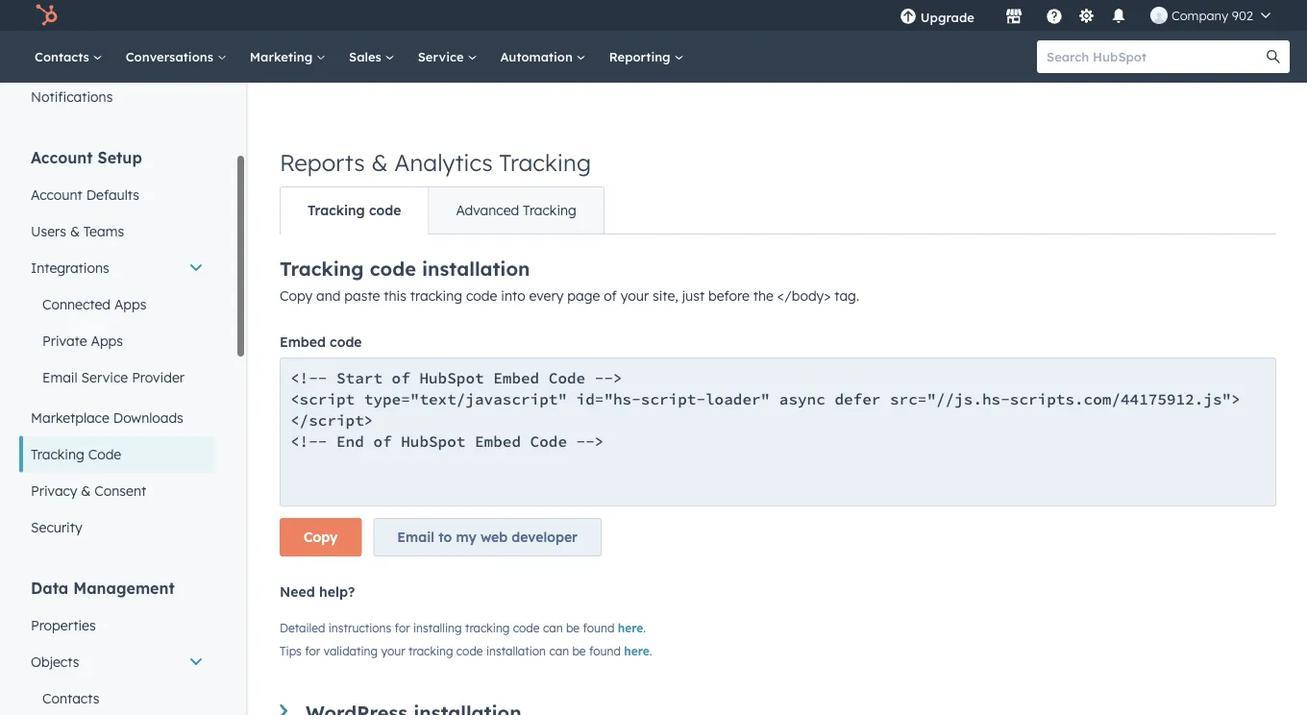 Task type: describe. For each thing, give the bounding box(es) containing it.
code left 'into'
[[466, 288, 498, 304]]

help?
[[319, 584, 355, 601]]

menu containing company 902
[[887, 0, 1285, 31]]

to
[[439, 529, 452, 546]]

0 vertical spatial service
[[418, 49, 468, 64]]

tracking code
[[308, 202, 401, 219]]

tracking up advanced tracking
[[499, 148, 591, 177]]

upgrade image
[[900, 9, 917, 26]]

paste
[[345, 288, 380, 304]]

email service provider
[[42, 369, 185, 386]]

notifications image
[[1111, 9, 1128, 26]]

</body>
[[778, 288, 831, 304]]

embed code element
[[280, 358, 1277, 568]]

web
[[481, 529, 508, 546]]

detailed
[[280, 621, 325, 635]]

0 vertical spatial contacts link
[[23, 31, 114, 83]]

navigation containing tracking code
[[280, 187, 605, 235]]

management
[[73, 578, 175, 598]]

users
[[31, 223, 66, 239]]

settings link
[[1075, 5, 1099, 25]]

consent
[[95, 482, 146, 499]]

users & teams link
[[19, 213, 215, 250]]

email service provider link
[[19, 359, 215, 396]]

analytics
[[395, 148, 493, 177]]

security
[[31, 519, 82, 536]]

account defaults link
[[19, 176, 215, 213]]

tracking code link
[[19, 436, 215, 473]]

account setup element
[[19, 147, 215, 546]]

account defaults
[[31, 186, 139, 203]]

embed code
[[280, 334, 362, 351]]

service inside the account setup element
[[81, 369, 128, 386]]

caret image
[[280, 704, 288, 716]]

validating
[[324, 644, 378, 658]]

before
[[709, 288, 750, 304]]

1 vertical spatial tracking
[[465, 621, 510, 635]]

reporting
[[609, 49, 675, 64]]

account setup
[[31, 148, 142, 167]]

tracking inside tracking code installation copy and paste this tracking code into every page of your site, just before the </body> tag.
[[411, 288, 463, 304]]

here link for tips for validating your tracking code installation can be found
[[624, 644, 650, 658]]

the
[[754, 288, 774, 304]]

teams
[[84, 223, 124, 239]]

into
[[501, 288, 526, 304]]

every
[[529, 288, 564, 304]]

automation link
[[489, 31, 598, 83]]

company 902 button
[[1140, 0, 1283, 31]]

privacy & consent
[[31, 482, 146, 499]]

developer
[[512, 529, 578, 546]]

1 vertical spatial found
[[589, 644, 621, 658]]

help button
[[1039, 0, 1071, 31]]

my
[[456, 529, 477, 546]]

reports
[[280, 148, 365, 177]]

notifications button
[[1103, 0, 1136, 31]]

company
[[1172, 7, 1229, 23]]

private apps
[[42, 332, 123, 349]]

integrations
[[31, 259, 109, 276]]

tracking code link
[[281, 188, 428, 234]]

& for analytics
[[372, 148, 388, 177]]

email to my web developer
[[398, 529, 578, 546]]

marketplaces image
[[1006, 9, 1023, 26]]

notifications
[[31, 88, 113, 105]]

tracking for tracking code
[[308, 202, 365, 219]]

0 vertical spatial for
[[395, 621, 410, 635]]

1 vertical spatial be
[[573, 644, 586, 658]]

automation
[[500, 49, 577, 64]]

tracking for tracking code installation copy and paste this tracking code into every page of your site, just before the </body> tag.
[[280, 257, 364, 281]]

1 vertical spatial contacts link
[[19, 680, 215, 716]]

privacy
[[31, 482, 77, 499]]

advanced tracking link
[[428, 188, 604, 234]]

connected apps link
[[19, 286, 215, 323]]

email to my web developer button
[[373, 518, 602, 557]]

1 horizontal spatial .
[[650, 644, 653, 658]]

0 vertical spatial can
[[543, 621, 563, 635]]

code
[[88, 446, 121, 463]]

2 vertical spatial tracking
[[409, 644, 453, 658]]

installation inside tracking code installation copy and paste this tracking code into every page of your site, just before the </body> tag.
[[422, 257, 530, 281]]

marketplace downloads
[[31, 409, 184, 426]]

tag.
[[835, 288, 860, 304]]

detailed instructions for installing tracking code can be found here . tips for validating your tracking code installation can be found here .
[[280, 621, 653, 658]]

code inside navigation
[[369, 202, 401, 219]]

integrations button
[[19, 250, 215, 286]]

& for consent
[[81, 482, 91, 499]]

advanced
[[456, 202, 520, 219]]

this
[[384, 288, 407, 304]]

apps for private apps
[[91, 332, 123, 349]]

objects button
[[19, 644, 215, 680]]

and
[[316, 288, 341, 304]]

conversations
[[126, 49, 217, 64]]

instructions
[[329, 621, 392, 635]]

sales
[[349, 49, 385, 64]]

upgrade
[[921, 9, 975, 25]]

sales link
[[338, 31, 406, 83]]

hubspot link
[[23, 4, 72, 27]]

data
[[31, 578, 69, 598]]

account for account setup
[[31, 148, 93, 167]]

code up this
[[370, 257, 416, 281]]



Task type: vqa. For each thing, say whether or not it's contained in the screenshot.
dialog
no



Task type: locate. For each thing, give the bounding box(es) containing it.
tracking up the and
[[280, 257, 364, 281]]

your inside tracking code installation copy and paste this tracking code into every page of your site, just before the </body> tag.
[[621, 288, 649, 304]]

1 vertical spatial apps
[[91, 332, 123, 349]]

service right sales link
[[418, 49, 468, 64]]

tracking inside tracking code installation copy and paste this tracking code into every page of your site, just before the </body> tag.
[[280, 257, 364, 281]]

tracking right this
[[411, 288, 463, 304]]

2 horizontal spatial &
[[372, 148, 388, 177]]

your right the of
[[621, 288, 649, 304]]

apps for connected apps
[[114, 296, 147, 313]]

copy inside button
[[304, 529, 338, 546]]

marketplace
[[31, 409, 109, 426]]

email inside the account setup element
[[42, 369, 78, 386]]

installation inside detailed instructions for installing tracking code can be found here . tips for validating your tracking code installation can be found here .
[[487, 644, 546, 658]]

1 vertical spatial .
[[650, 644, 653, 658]]

0 vertical spatial found
[[583, 621, 615, 635]]

0 vertical spatial .
[[644, 621, 646, 635]]

private
[[42, 332, 87, 349]]

apps up email service provider at the bottom left of the page
[[91, 332, 123, 349]]

contacts up notifications
[[35, 49, 93, 64]]

0 horizontal spatial for
[[305, 644, 321, 658]]

tracking down the reports
[[308, 202, 365, 219]]

contacts
[[35, 49, 93, 64], [42, 690, 99, 707]]

tips
[[280, 644, 302, 658]]

0 vertical spatial email
[[42, 369, 78, 386]]

code
[[369, 202, 401, 219], [370, 257, 416, 281], [466, 288, 498, 304], [330, 334, 362, 351], [513, 621, 540, 635], [457, 644, 483, 658]]

1 horizontal spatial for
[[395, 621, 410, 635]]

need
[[280, 584, 315, 601]]

account up account defaults
[[31, 148, 93, 167]]

email down the private
[[42, 369, 78, 386]]

need help?
[[280, 584, 355, 601]]

tracking inside the account setup element
[[31, 446, 84, 463]]

contacts link down objects
[[19, 680, 215, 716]]

code down installing
[[457, 644, 483, 658]]

downloads
[[113, 409, 184, 426]]

email for email to my web developer
[[398, 529, 435, 546]]

1 horizontal spatial &
[[81, 482, 91, 499]]

of
[[604, 288, 617, 304]]

0 horizontal spatial .
[[644, 621, 646, 635]]

tracking down installing
[[409, 644, 453, 658]]

marketing link
[[238, 31, 338, 83]]

1 account from the top
[[31, 148, 93, 167]]

account for account defaults
[[31, 186, 82, 203]]

for right the tips
[[305, 644, 321, 658]]

apps down integrations button
[[114, 296, 147, 313]]

1 vertical spatial your
[[381, 644, 406, 658]]

contacts link up notifications
[[23, 31, 114, 83]]

.
[[644, 621, 646, 635], [650, 644, 653, 658]]

service down private apps link
[[81, 369, 128, 386]]

here link for detailed instructions for installing tracking code can be found
[[618, 621, 644, 635]]

& for teams
[[70, 223, 80, 239]]

objects
[[31, 653, 79, 670]]

for left installing
[[395, 621, 410, 635]]

connected apps
[[42, 296, 147, 313]]

service
[[418, 49, 468, 64], [81, 369, 128, 386]]

1 vertical spatial copy
[[304, 529, 338, 546]]

hubspot image
[[35, 4, 58, 27]]

tracking code installation copy and paste this tracking code into every page of your site, just before the </body> tag.
[[280, 257, 860, 304]]

site,
[[653, 288, 679, 304]]

account up users
[[31, 186, 82, 203]]

defaults
[[86, 186, 139, 203]]

mateo roberts image
[[1151, 7, 1168, 24]]

private apps link
[[19, 323, 215, 359]]

2 vertical spatial &
[[81, 482, 91, 499]]

your down the instructions
[[381, 644, 406, 658]]

0 vertical spatial account
[[31, 148, 93, 167]]

security link
[[19, 509, 215, 546]]

& up tracking code
[[372, 148, 388, 177]]

marketplace downloads link
[[19, 400, 215, 436]]

notifications link
[[19, 78, 215, 115]]

search button
[[1258, 40, 1291, 73]]

setup
[[98, 148, 142, 167]]

contacts inside data management element
[[42, 690, 99, 707]]

marketing
[[250, 49, 316, 64]]

reporting link
[[598, 31, 696, 83]]

code right embed
[[330, 334, 362, 351]]

0 vertical spatial apps
[[114, 296, 147, 313]]

data management element
[[19, 578, 215, 716]]

2 account from the top
[[31, 186, 82, 203]]

1 vertical spatial account
[[31, 186, 82, 203]]

1 vertical spatial contacts
[[42, 690, 99, 707]]

0 horizontal spatial email
[[42, 369, 78, 386]]

0 vertical spatial contacts
[[35, 49, 93, 64]]

properties
[[31, 617, 96, 634]]

1 vertical spatial installation
[[487, 644, 546, 658]]

0 horizontal spatial service
[[81, 369, 128, 386]]

installation
[[422, 257, 530, 281], [487, 644, 546, 658]]

page
[[568, 288, 600, 304]]

provider
[[132, 369, 185, 386]]

0 vertical spatial installation
[[422, 257, 530, 281]]

1 vertical spatial email
[[398, 529, 435, 546]]

& right users
[[70, 223, 80, 239]]

copy inside tracking code installation copy and paste this tracking code into every page of your site, just before the </body> tag.
[[280, 288, 313, 304]]

connected
[[42, 296, 111, 313]]

1 vertical spatial can
[[550, 644, 569, 658]]

tracking right installing
[[465, 621, 510, 635]]

your
[[621, 288, 649, 304], [381, 644, 406, 658]]

here
[[618, 621, 644, 635], [624, 644, 650, 658]]

marketplaces button
[[994, 0, 1035, 31]]

users & teams
[[31, 223, 124, 239]]

1 horizontal spatial email
[[398, 529, 435, 546]]

code down reports & analytics tracking
[[369, 202, 401, 219]]

menu
[[887, 0, 1285, 31]]

0 vertical spatial your
[[621, 288, 649, 304]]

apps inside private apps link
[[91, 332, 123, 349]]

code right installing
[[513, 621, 540, 635]]

apps inside connected apps "link"
[[114, 296, 147, 313]]

email for email service provider
[[42, 369, 78, 386]]

tracking code
[[31, 446, 121, 463]]

0 vertical spatial here link
[[618, 621, 644, 635]]

tracking
[[499, 148, 591, 177], [308, 202, 365, 219], [523, 202, 577, 219], [280, 257, 364, 281], [31, 446, 84, 463]]

company 902
[[1172, 7, 1254, 23]]

reports & analytics tracking
[[280, 148, 591, 177]]

0 horizontal spatial &
[[70, 223, 80, 239]]

copy up "need help?"
[[304, 529, 338, 546]]

1 vertical spatial service
[[81, 369, 128, 386]]

embed
[[280, 334, 326, 351]]

just
[[683, 288, 705, 304]]

search image
[[1268, 50, 1281, 63]]

apps
[[114, 296, 147, 313], [91, 332, 123, 349]]

0 vertical spatial copy
[[280, 288, 313, 304]]

tracking right advanced
[[523, 202, 577, 219]]

navigation
[[280, 187, 605, 235]]

<!-- Start of HubSpot Embed Code --> <script type="text/javascript" id="hs-script-loader" async defer src="//js.hs-scripts.com/44175912.js"></script> <!-- End of HubSpot Embed Code --> text field
[[280, 358, 1277, 507]]

Search HubSpot search field
[[1038, 40, 1273, 73]]

properties link
[[19, 607, 215, 644]]

tracking for tracking code
[[31, 446, 84, 463]]

contacts down objects
[[42, 690, 99, 707]]

service link
[[406, 31, 489, 83]]

1 vertical spatial &
[[70, 223, 80, 239]]

tracking up privacy
[[31, 446, 84, 463]]

0 horizontal spatial your
[[381, 644, 406, 658]]

privacy & consent link
[[19, 473, 215, 509]]

0 vertical spatial tracking
[[411, 288, 463, 304]]

0 vertical spatial here
[[618, 621, 644, 635]]

0 vertical spatial be
[[566, 621, 580, 635]]

1 vertical spatial here link
[[624, 644, 650, 658]]

for
[[395, 621, 410, 635], [305, 644, 321, 658]]

1 vertical spatial for
[[305, 644, 321, 658]]

advanced tracking
[[456, 202, 577, 219]]

&
[[372, 148, 388, 177], [70, 223, 80, 239], [81, 482, 91, 499]]

1 horizontal spatial your
[[621, 288, 649, 304]]

copy button
[[280, 518, 362, 557]]

data management
[[31, 578, 175, 598]]

email inside button
[[398, 529, 435, 546]]

be
[[566, 621, 580, 635], [573, 644, 586, 658]]

your inside detailed instructions for installing tracking code can be found here . tips for validating your tracking code installation can be found here .
[[381, 644, 406, 658]]

installing
[[414, 621, 462, 635]]

email left to
[[398, 529, 435, 546]]

902
[[1233, 7, 1254, 23]]

copy left the and
[[280, 288, 313, 304]]

1 vertical spatial here
[[624, 644, 650, 658]]

conversations link
[[114, 31, 238, 83]]

help image
[[1046, 9, 1064, 26]]

& right privacy
[[81, 482, 91, 499]]

settings image
[[1078, 8, 1096, 25]]

account
[[31, 148, 93, 167], [31, 186, 82, 203]]

here link
[[618, 621, 644, 635], [624, 644, 650, 658]]

1 horizontal spatial service
[[418, 49, 468, 64]]

email
[[42, 369, 78, 386], [398, 529, 435, 546]]

0 vertical spatial &
[[372, 148, 388, 177]]



